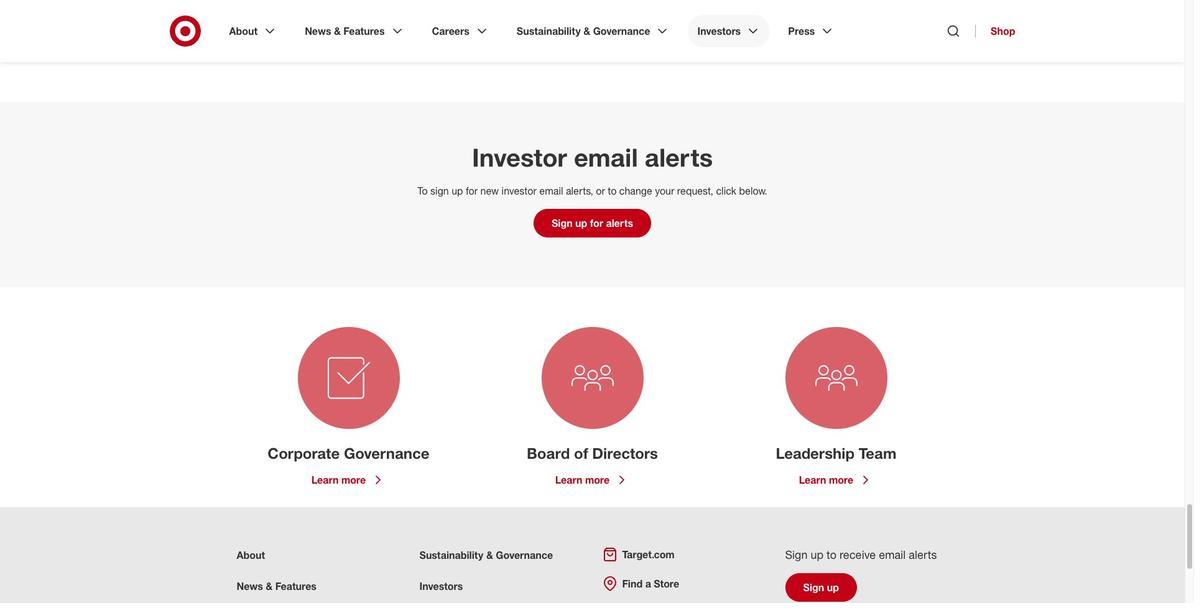 Task type: locate. For each thing, give the bounding box(es) containing it.
0 vertical spatial news
[[305, 25, 331, 37]]

email right receive
[[879, 548, 906, 562]]

&
[[334, 25, 341, 37], [584, 25, 591, 37], [486, 549, 493, 562], [266, 580, 273, 593]]

more
[[341, 474, 366, 486], [585, 474, 610, 486], [829, 474, 854, 486]]

0 vertical spatial about link
[[221, 15, 286, 47]]

up for sign up to receive email alerts
[[811, 548, 824, 562]]

corporate
[[268, 444, 340, 463]]

1 horizontal spatial learn more
[[555, 474, 610, 486]]

0 vertical spatial for
[[466, 185, 478, 197]]

2 horizontal spatial email
[[879, 548, 906, 562]]

sustainability & governance link
[[508, 15, 679, 47], [420, 549, 553, 562]]

0 horizontal spatial news
[[237, 580, 263, 593]]

press
[[788, 25, 815, 37]]

1 horizontal spatial news
[[305, 25, 331, 37]]

or
[[596, 185, 605, 197]]

2 learn more link from the left
[[555, 473, 630, 488]]

to left receive
[[827, 548, 837, 562]]

more down leadership team
[[829, 474, 854, 486]]

0 vertical spatial sustainability & governance
[[517, 25, 650, 37]]

store
[[654, 578, 679, 590]]

up down alerts,
[[576, 217, 588, 230]]

learn more down corporate governance
[[312, 474, 366, 486]]

about
[[229, 25, 258, 37], [237, 549, 265, 562]]

1 horizontal spatial for
[[590, 217, 603, 230]]

0 vertical spatial email
[[574, 142, 638, 172]]

news & features for sustainability & governance
[[237, 580, 317, 593]]

1 vertical spatial sustainability & governance
[[420, 549, 553, 562]]

a
[[646, 578, 651, 590]]

1 vertical spatial news
[[237, 580, 263, 593]]

1 horizontal spatial learn
[[555, 474, 583, 486]]

1 horizontal spatial learn more link
[[555, 473, 630, 488]]

learn
[[312, 474, 339, 486], [555, 474, 583, 486], [799, 474, 826, 486]]

learn down the corporate
[[312, 474, 339, 486]]

sign for sign up
[[803, 582, 825, 594]]

sign up for alerts
[[552, 217, 633, 230]]

about link
[[221, 15, 286, 47], [237, 549, 265, 562]]

learn more
[[312, 474, 366, 486], [555, 474, 610, 486], [799, 474, 854, 486]]

about link for sustainability & governance
[[237, 549, 265, 562]]

1 vertical spatial alerts
[[606, 217, 633, 230]]

0 horizontal spatial features
[[275, 580, 317, 593]]

1 vertical spatial sign
[[785, 548, 808, 562]]

1 vertical spatial news & features
[[237, 580, 317, 593]]

sign for sign up to receive email alerts
[[785, 548, 808, 562]]

0 vertical spatial sustainability
[[517, 25, 581, 37]]

email left alerts,
[[540, 185, 563, 197]]

investors link
[[689, 15, 770, 47], [420, 580, 463, 593]]

to
[[418, 185, 428, 197]]

learn more for leadership
[[799, 474, 854, 486]]

0 horizontal spatial investors
[[420, 580, 463, 593]]

1 horizontal spatial sustainability
[[517, 25, 581, 37]]

sustainability
[[517, 25, 581, 37], [420, 549, 484, 562]]

up down sign up to receive email alerts
[[827, 582, 839, 594]]

+1-
[[359, 32, 374, 44]]

sign up
[[803, 582, 839, 594]]

0 vertical spatial investors link
[[689, 15, 770, 47]]

news & features link
[[296, 15, 413, 47], [237, 580, 317, 593]]

2 horizontal spatial governance
[[593, 25, 650, 37]]

governance
[[593, 25, 650, 37], [344, 444, 430, 463], [496, 549, 553, 562]]

3 learn from the left
[[799, 474, 826, 486]]

1 vertical spatial features
[[275, 580, 317, 593]]

sign for sign up for alerts
[[552, 217, 573, 230]]

email up or
[[574, 142, 638, 172]]

find a store
[[622, 578, 679, 590]]

learn more down of
[[555, 474, 610, 486]]

1 horizontal spatial investors
[[698, 25, 741, 37]]

3 more from the left
[[829, 474, 854, 486]]

up
[[452, 185, 463, 197], [576, 217, 588, 230], [811, 548, 824, 562], [827, 582, 839, 594]]

sustainability & governance
[[517, 25, 650, 37], [420, 549, 553, 562]]

learn more link down leadership team
[[799, 473, 874, 488]]

2 horizontal spatial alerts
[[909, 548, 937, 562]]

investor email alerts
[[472, 142, 713, 172]]

your
[[655, 185, 675, 197]]

0 horizontal spatial for
[[466, 185, 478, 197]]

0 horizontal spatial learn more link
[[312, 473, 386, 488]]

2 vertical spatial sign
[[803, 582, 825, 594]]

leadership
[[776, 444, 855, 463]]

more down corporate governance
[[341, 474, 366, 486]]

1 horizontal spatial governance
[[496, 549, 553, 562]]

to
[[608, 185, 617, 197], [827, 548, 837, 562]]

2 horizontal spatial learn
[[799, 474, 826, 486]]

1 vertical spatial governance
[[344, 444, 430, 463]]

0 vertical spatial about
[[229, 25, 258, 37]]

1 horizontal spatial features
[[344, 25, 385, 37]]

sign
[[552, 217, 573, 230], [785, 548, 808, 562], [803, 582, 825, 594]]

0 vertical spatial to
[[608, 185, 617, 197]]

alerts
[[645, 142, 713, 172], [606, 217, 633, 230], [909, 548, 937, 562]]

3110
[[416, 32, 438, 44]]

alerts,
[[566, 185, 593, 197]]

1 vertical spatial about link
[[237, 549, 265, 562]]

about for careers
[[229, 25, 258, 37]]

775-
[[395, 32, 416, 44]]

new
[[481, 185, 499, 197]]

careers
[[432, 25, 470, 37]]

investor
[[502, 185, 537, 197]]

more down "board of directors"
[[585, 474, 610, 486]]

2 learn from the left
[[555, 474, 583, 486]]

1 learn from the left
[[312, 474, 339, 486]]

learn for board
[[555, 474, 583, 486]]

more for governance
[[341, 474, 366, 486]]

+1-800-775-3110 link
[[359, 32, 438, 44]]

sustainability & governance inside sustainability & governance link
[[517, 25, 650, 37]]

shop link
[[976, 25, 1016, 37]]

sustainability for top sustainability & governance link
[[517, 25, 581, 37]]

sign down alerts,
[[552, 217, 573, 230]]

learn more link down corporate governance
[[312, 473, 386, 488]]

2 learn more from the left
[[555, 474, 610, 486]]

0 horizontal spatial email
[[540, 185, 563, 197]]

1 vertical spatial news & features link
[[237, 580, 317, 593]]

corporate governance
[[268, 444, 430, 463]]

learn more link
[[312, 473, 386, 488], [555, 473, 630, 488], [799, 473, 874, 488]]

investor
[[472, 142, 567, 172]]

below.
[[739, 185, 767, 197]]

learn down of
[[555, 474, 583, 486]]

800-
[[374, 32, 395, 44]]

1 horizontal spatial more
[[585, 474, 610, 486]]

1 vertical spatial email
[[540, 185, 563, 197]]

board of directors
[[527, 444, 658, 463]]

0 vertical spatial news & features
[[305, 25, 385, 37]]

board
[[527, 444, 570, 463]]

2 vertical spatial email
[[879, 548, 906, 562]]

learn more link down "board of directors"
[[555, 473, 630, 488]]

3 learn more from the left
[[799, 474, 854, 486]]

1 vertical spatial sustainability
[[420, 549, 484, 562]]

+1-800-775-3110
[[359, 32, 438, 44]]

for
[[466, 185, 478, 197], [590, 217, 603, 230]]

2 horizontal spatial more
[[829, 474, 854, 486]]

news
[[305, 25, 331, 37], [237, 580, 263, 593]]

1 vertical spatial for
[[590, 217, 603, 230]]

0 vertical spatial features
[[344, 25, 385, 37]]

team
[[859, 444, 897, 463]]

for left new
[[466, 185, 478, 197]]

0 horizontal spatial learn more
[[312, 474, 366, 486]]

sign up sign up link
[[785, 548, 808, 562]]

0 vertical spatial news & features link
[[296, 15, 413, 47]]

2 more from the left
[[585, 474, 610, 486]]

learn down leadership
[[799, 474, 826, 486]]

2 horizontal spatial learn more
[[799, 474, 854, 486]]

email
[[574, 142, 638, 172], [540, 185, 563, 197], [879, 548, 906, 562]]

news & features link for sustainability & governance
[[237, 580, 317, 593]]

1 vertical spatial investors link
[[420, 580, 463, 593]]

0 vertical spatial sign
[[552, 217, 573, 230]]

0 horizontal spatial more
[[341, 474, 366, 486]]

3 learn more link from the left
[[799, 473, 874, 488]]

1 vertical spatial about
[[237, 549, 265, 562]]

learn more down leadership team
[[799, 474, 854, 486]]

features for sustainability & governance
[[275, 580, 317, 593]]

1 horizontal spatial alerts
[[645, 142, 713, 172]]

to right or
[[608, 185, 617, 197]]

0 vertical spatial governance
[[593, 25, 650, 37]]

1 learn more link from the left
[[312, 473, 386, 488]]

news for sustainability & governance
[[237, 580, 263, 593]]

1 more from the left
[[341, 474, 366, 486]]

1 horizontal spatial investors link
[[689, 15, 770, 47]]

sign
[[431, 185, 449, 197]]

news & features
[[305, 25, 385, 37], [237, 580, 317, 593]]

target.com link
[[603, 547, 675, 562]]

up up sign up link
[[811, 548, 824, 562]]

1 vertical spatial investors
[[420, 580, 463, 593]]

learn more link for of
[[555, 473, 630, 488]]

features
[[344, 25, 385, 37], [275, 580, 317, 593]]

1 vertical spatial to
[[827, 548, 837, 562]]

sign down sign up to receive email alerts
[[803, 582, 825, 594]]

for down or
[[590, 217, 603, 230]]

investors
[[698, 25, 741, 37], [420, 580, 463, 593]]

0 horizontal spatial sustainability
[[420, 549, 484, 562]]

0 horizontal spatial learn
[[312, 474, 339, 486]]

click
[[716, 185, 737, 197]]

1 learn more from the left
[[312, 474, 366, 486]]

2 horizontal spatial learn more link
[[799, 473, 874, 488]]

0 vertical spatial investors
[[698, 25, 741, 37]]

learn more link for governance
[[312, 473, 386, 488]]



Task type: describe. For each thing, give the bounding box(es) containing it.
investors for the left investors link
[[420, 580, 463, 593]]

1 vertical spatial sustainability & governance link
[[420, 549, 553, 562]]

more for of
[[585, 474, 610, 486]]

sustainability & governance for top sustainability & governance link
[[517, 25, 650, 37]]

find
[[622, 578, 643, 590]]

news & features link for careers
[[296, 15, 413, 47]]

about for sustainability & governance
[[237, 549, 265, 562]]

sustainability & governance for sustainability & governance link to the bottom
[[420, 549, 553, 562]]

learn for corporate
[[312, 474, 339, 486]]

up for sign up for alerts
[[576, 217, 588, 230]]

0 horizontal spatial investors link
[[420, 580, 463, 593]]

1 horizontal spatial to
[[827, 548, 837, 562]]

target.com
[[622, 549, 675, 561]]

find a store link
[[603, 577, 679, 592]]

news for careers
[[305, 25, 331, 37]]

news & features for careers
[[305, 25, 385, 37]]

learn for leadership
[[799, 474, 826, 486]]

0 horizontal spatial governance
[[344, 444, 430, 463]]

sign up to receive email alerts
[[785, 548, 937, 562]]

sign up for alerts link
[[534, 209, 651, 238]]

receive
[[840, 548, 876, 562]]

0 horizontal spatial alerts
[[606, 217, 633, 230]]

up right sign
[[452, 185, 463, 197]]

features for careers
[[344, 25, 385, 37]]

up for sign up
[[827, 582, 839, 594]]

leadership team
[[776, 444, 897, 463]]

change
[[620, 185, 652, 197]]

0 vertical spatial sustainability & governance link
[[508, 15, 679, 47]]

about link for careers
[[221, 15, 286, 47]]

more for team
[[829, 474, 854, 486]]

1 horizontal spatial email
[[574, 142, 638, 172]]

2 vertical spatial alerts
[[909, 548, 937, 562]]

shop
[[991, 25, 1016, 37]]

learn more link for team
[[799, 473, 874, 488]]

0 horizontal spatial to
[[608, 185, 617, 197]]

request,
[[677, 185, 714, 197]]

directors
[[592, 444, 658, 463]]

2 vertical spatial governance
[[496, 549, 553, 562]]

of
[[574, 444, 588, 463]]

learn more for corporate
[[312, 474, 366, 486]]

press link
[[780, 15, 844, 47]]

sustainability for sustainability & governance link to the bottom
[[420, 549, 484, 562]]

careers link
[[423, 15, 498, 47]]

sign up link
[[785, 574, 857, 602]]

learn more for board
[[555, 474, 610, 486]]

investors for rightmost investors link
[[698, 25, 741, 37]]

0 vertical spatial alerts
[[645, 142, 713, 172]]

to sign up for new investor email alerts, or to change your request, click below.
[[418, 185, 767, 197]]



Task type: vqa. For each thing, say whether or not it's contained in the screenshot.
the News
yes



